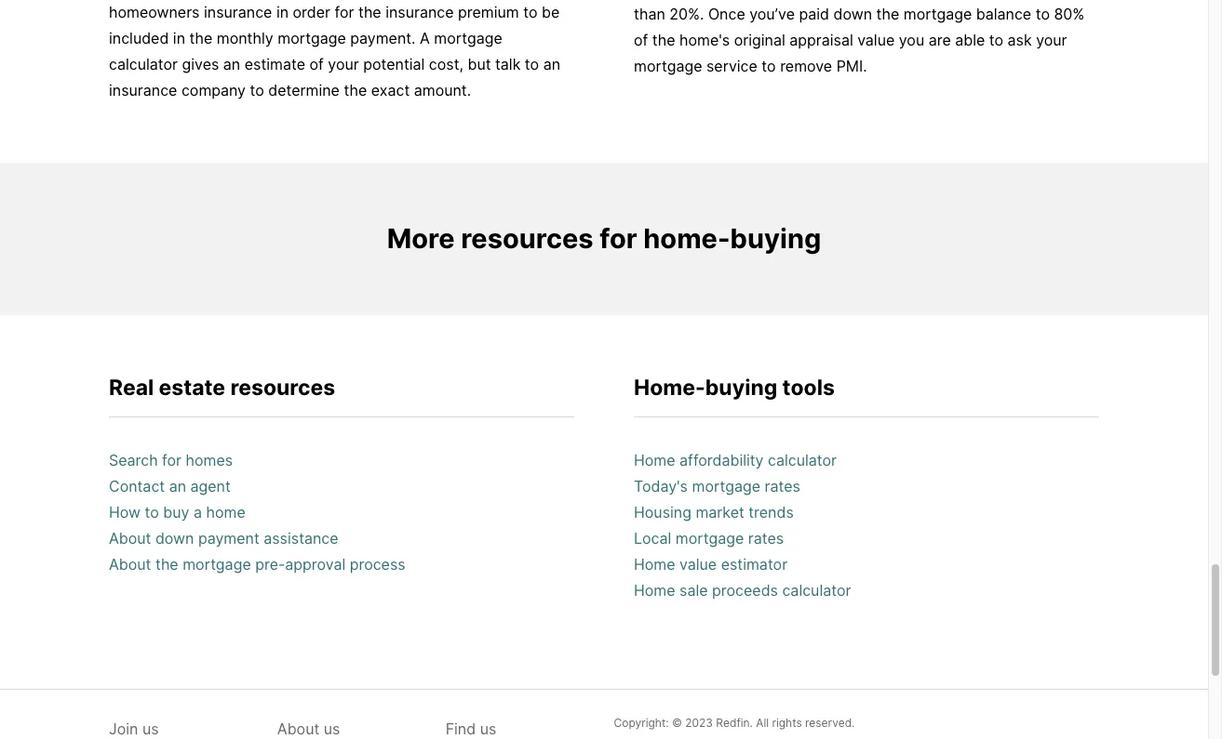 Task type: describe. For each thing, give the bounding box(es) containing it.
join us
[[109, 720, 159, 739]]

reserved.
[[805, 717, 855, 731]]

about us
[[277, 720, 340, 739]]

contact an agent link
[[109, 477, 231, 496]]

1 vertical spatial mortgage
[[676, 530, 744, 548]]

home-
[[634, 375, 705, 401]]

search for homes link
[[109, 451, 233, 470]]

today's
[[634, 477, 688, 496]]

0 vertical spatial about
[[109, 530, 151, 548]]

real estate resources
[[109, 375, 335, 401]]

1 vertical spatial calculator
[[782, 582, 851, 600]]

more
[[387, 222, 455, 255]]

more resources for home-buying
[[387, 222, 821, 255]]

real
[[109, 375, 154, 401]]

local
[[634, 530, 671, 548]]

search
[[109, 451, 158, 470]]

home-buying tools
[[634, 375, 835, 401]]

proceeds
[[712, 582, 778, 600]]

homes
[[186, 451, 233, 470]]

sale
[[680, 582, 708, 600]]

home affordability calculator link
[[634, 451, 837, 470]]

about down payment assistance link
[[109, 530, 338, 548]]

1 vertical spatial about
[[109, 556, 151, 574]]

about the mortgage pre-approval process link
[[109, 556, 406, 574]]

2 vertical spatial about
[[277, 720, 319, 739]]

0 vertical spatial calculator
[[768, 451, 837, 470]]

payment
[[198, 530, 259, 548]]

join
[[109, 720, 138, 739]]

1 vertical spatial resources
[[230, 375, 335, 401]]

1 vertical spatial rates
[[748, 530, 784, 548]]

to
[[145, 504, 159, 522]]

us for find us
[[480, 720, 496, 739]]

redfin.
[[716, 717, 753, 731]]

us for about us
[[324, 720, 340, 739]]

housing
[[634, 504, 692, 522]]

an
[[169, 477, 186, 496]]

down
[[155, 530, 194, 548]]

1 home from the top
[[634, 451, 675, 470]]

home-
[[643, 222, 730, 255]]

0 vertical spatial rates
[[765, 477, 800, 496]]

a
[[194, 504, 202, 522]]

us for join us
[[142, 720, 159, 739]]

0 vertical spatial buying
[[730, 222, 821, 255]]



Task type: locate. For each thing, give the bounding box(es) containing it.
copyright:
[[614, 717, 669, 731]]

value
[[680, 556, 717, 574]]

0 horizontal spatial for
[[162, 451, 182, 470]]

find us
[[446, 720, 496, 739]]

buying
[[730, 222, 821, 255], [705, 375, 777, 401]]

buy
[[163, 504, 189, 522]]

tools
[[782, 375, 835, 401]]

mortgage inside search for homes contact an agent how to buy a home about down payment assistance about the mortgage pre-approval process
[[183, 556, 251, 574]]

1 horizontal spatial for
[[600, 222, 637, 255]]

all
[[756, 717, 769, 731]]

approval
[[285, 556, 346, 574]]

local mortgage rates link
[[634, 530, 784, 548]]

today's mortgage rates link
[[634, 477, 800, 496]]

copyright: © 2023 redfin. all rights reserved.
[[614, 717, 855, 731]]

resources
[[461, 222, 593, 255], [230, 375, 335, 401]]

about
[[109, 530, 151, 548], [109, 556, 151, 574], [277, 720, 319, 739]]

rates up trends
[[765, 477, 800, 496]]

home
[[206, 504, 245, 522]]

2 horizontal spatial us
[[480, 720, 496, 739]]

0 horizontal spatial us
[[142, 720, 159, 739]]

1 horizontal spatial us
[[324, 720, 340, 739]]

home
[[634, 451, 675, 470], [634, 556, 675, 574], [634, 582, 675, 600]]

©
[[672, 717, 682, 731]]

2 home from the top
[[634, 556, 675, 574]]

mortgage
[[692, 477, 760, 496], [676, 530, 744, 548], [183, 556, 251, 574]]

rights
[[772, 717, 802, 731]]

for up contact an agent "link"
[[162, 451, 182, 470]]

affordability
[[680, 451, 764, 470]]

0 vertical spatial home
[[634, 451, 675, 470]]

calculator up trends
[[768, 451, 837, 470]]

mortgage down about down payment assistance link
[[183, 556, 251, 574]]

home value estimator link
[[634, 556, 788, 574]]

1 vertical spatial home
[[634, 556, 675, 574]]

mortgage up the home value estimator link at right bottom
[[676, 530, 744, 548]]

0 horizontal spatial resources
[[230, 375, 335, 401]]

find
[[446, 720, 476, 739]]

contact
[[109, 477, 165, 496]]

agent
[[190, 477, 231, 496]]

0 vertical spatial resources
[[461, 222, 593, 255]]

2023
[[685, 717, 713, 731]]

how
[[109, 504, 141, 522]]

for
[[600, 222, 637, 255], [162, 451, 182, 470]]

how to buy a home link
[[109, 504, 245, 522]]

process
[[350, 556, 406, 574]]

1 vertical spatial for
[[162, 451, 182, 470]]

2 us from the left
[[324, 720, 340, 739]]

estimator
[[721, 556, 788, 574]]

home affordability calculator today's mortgage rates housing market trends local mortgage rates home value estimator home sale proceeds calculator
[[634, 451, 851, 600]]

market
[[696, 504, 744, 522]]

estate
[[159, 375, 225, 401]]

home sale proceeds calculator link
[[634, 582, 851, 600]]

3 us from the left
[[480, 720, 496, 739]]

pre-
[[255, 556, 285, 574]]

for left home-
[[600, 222, 637, 255]]

mortgage down 'affordability'
[[692, 477, 760, 496]]

1 us from the left
[[142, 720, 159, 739]]

0 vertical spatial for
[[600, 222, 637, 255]]

us
[[142, 720, 159, 739], [324, 720, 340, 739], [480, 720, 496, 739]]

housing market trends link
[[634, 504, 794, 522]]

the
[[155, 556, 178, 574]]

2 vertical spatial home
[[634, 582, 675, 600]]

1 vertical spatial buying
[[705, 375, 777, 401]]

home up today's
[[634, 451, 675, 470]]

rates down trends
[[748, 530, 784, 548]]

2 vertical spatial mortgage
[[183, 556, 251, 574]]

calculator
[[768, 451, 837, 470], [782, 582, 851, 600]]

trends
[[749, 504, 794, 522]]

calculator down estimator
[[782, 582, 851, 600]]

home left sale
[[634, 582, 675, 600]]

3 home from the top
[[634, 582, 675, 600]]

for inside search for homes contact an agent how to buy a home about down payment assistance about the mortgage pre-approval process
[[162, 451, 182, 470]]

search for homes contact an agent how to buy a home about down payment assistance about the mortgage pre-approval process
[[109, 451, 406, 574]]

rates
[[765, 477, 800, 496], [748, 530, 784, 548]]

assistance
[[264, 530, 338, 548]]

0 vertical spatial mortgage
[[692, 477, 760, 496]]

home down 'local'
[[634, 556, 675, 574]]

1 horizontal spatial resources
[[461, 222, 593, 255]]



Task type: vqa. For each thing, say whether or not it's contained in the screenshot.
the Real Estate Support Roles image
no



